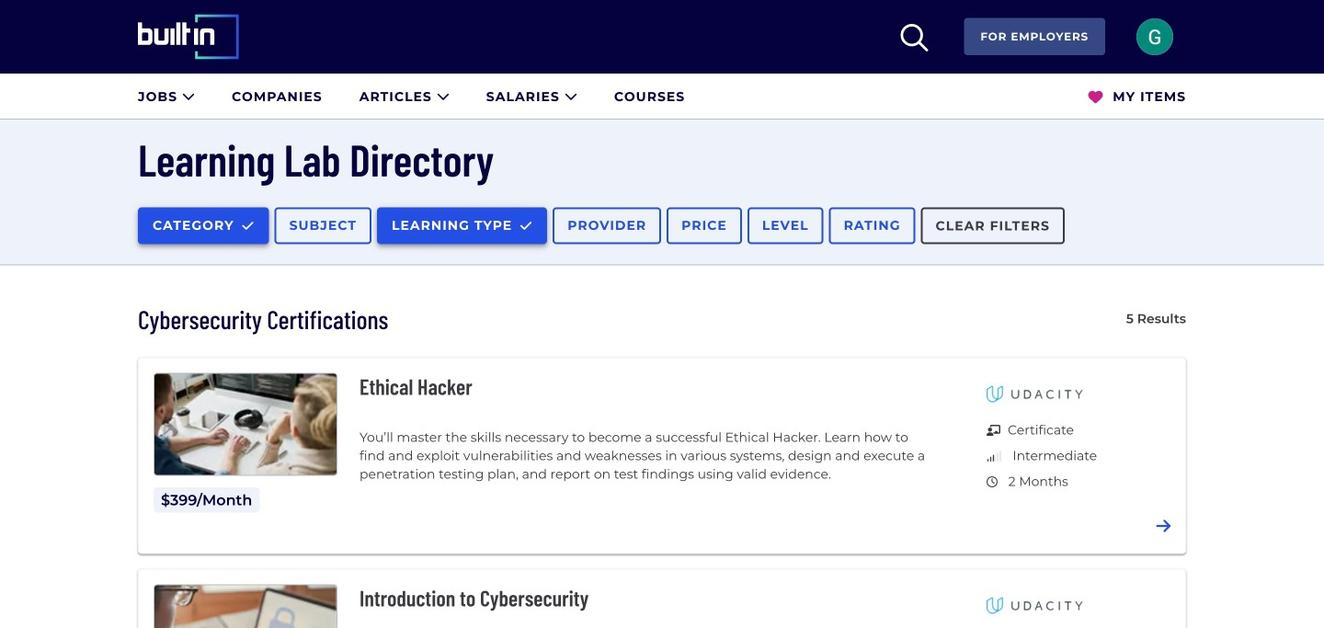 Task type: locate. For each thing, give the bounding box(es) containing it.
icon image
[[900, 24, 928, 51], [1088, 89, 1103, 104], [182, 90, 195, 103], [437, 90, 449, 103], [564, 90, 577, 103], [241, 219, 254, 232], [520, 219, 533, 232], [987, 425, 1000, 436], [987, 451, 1000, 462], [988, 451, 1002, 462], [987, 476, 998, 487], [1156, 518, 1171, 534]]

built in national image
[[138, 14, 265, 59]]



